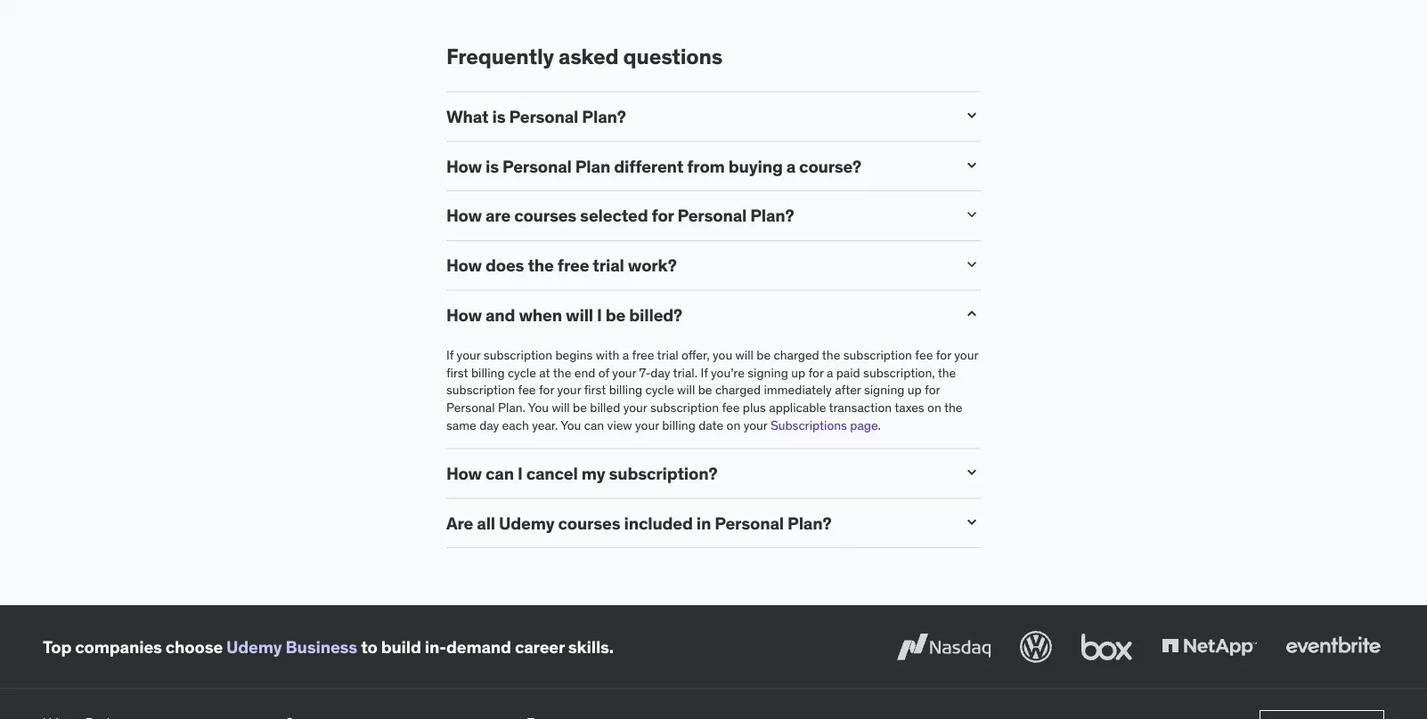 Task type: locate. For each thing, give the bounding box(es) containing it.
the
[[528, 255, 554, 276], [822, 347, 841, 364], [553, 365, 571, 381], [938, 365, 956, 381], [944, 400, 963, 416]]

small image for personal
[[963, 206, 981, 224]]

0 vertical spatial first
[[446, 365, 468, 381]]

build
[[381, 637, 421, 658]]

will
[[566, 304, 593, 326], [736, 347, 754, 364], [677, 382, 695, 398], [552, 400, 570, 416]]

udemy right all
[[499, 513, 555, 534]]

subscription,
[[863, 365, 935, 381]]

netapp image
[[1158, 628, 1261, 667]]

1 horizontal spatial fee
[[722, 400, 740, 416]]

billing
[[471, 365, 505, 381], [609, 382, 643, 398], [662, 417, 696, 433]]

fee up "plan."
[[518, 382, 536, 398]]

1 horizontal spatial udemy
[[499, 513, 555, 534]]

4 small image from the top
[[963, 464, 981, 482]]

a right buying
[[786, 155, 796, 177]]

how and when will i be billed?
[[446, 304, 683, 326]]

1 horizontal spatial trial
[[657, 347, 679, 364]]

courses down the my
[[558, 513, 620, 534]]

0 vertical spatial free
[[558, 255, 589, 276]]

1 vertical spatial cycle
[[646, 382, 674, 398]]

how left and
[[446, 304, 482, 326]]

0 vertical spatial udemy
[[499, 513, 555, 534]]

billing down 7-
[[609, 382, 643, 398]]

0 vertical spatial signing
[[748, 365, 788, 381]]

0 horizontal spatial a
[[622, 347, 629, 364]]

subscription up date
[[650, 400, 719, 416]]

0 vertical spatial trial
[[593, 255, 624, 276]]

0 horizontal spatial charged
[[715, 382, 761, 398]]

0 horizontal spatial udemy
[[226, 637, 282, 658]]

same
[[446, 417, 476, 433]]

cycle down 7-
[[646, 382, 674, 398]]

cycle left 'at'
[[508, 365, 536, 381]]

does
[[486, 255, 524, 276]]

immediately
[[764, 382, 832, 398]]

trial left work?
[[593, 255, 624, 276]]

on right date
[[727, 417, 741, 433]]

are
[[486, 205, 511, 226]]

2 small image from the top
[[963, 206, 981, 224]]

fee
[[915, 347, 933, 364], [518, 382, 536, 398], [722, 400, 740, 416]]

small image
[[963, 156, 981, 174], [963, 256, 981, 273], [963, 513, 981, 531]]

1 horizontal spatial you
[[561, 417, 581, 433]]

how is personal plan different from buying a course?
[[446, 155, 862, 177]]

0 vertical spatial courses
[[514, 205, 577, 226]]

1 vertical spatial charged
[[715, 382, 761, 398]]

0 horizontal spatial day
[[479, 417, 499, 433]]

charged up "immediately"
[[774, 347, 819, 364]]

1 horizontal spatial signing
[[864, 382, 905, 398]]

2 vertical spatial a
[[827, 365, 833, 381]]

offer,
[[682, 347, 710, 364]]

questions
[[623, 43, 723, 70]]

how down 'what'
[[446, 155, 482, 177]]

2 small image from the top
[[963, 256, 981, 273]]

1 vertical spatial courses
[[558, 513, 620, 534]]

personal up same
[[446, 400, 495, 416]]

a right "with"
[[622, 347, 629, 364]]

0 vertical spatial is
[[492, 106, 506, 127]]

1 vertical spatial small image
[[963, 256, 981, 273]]

i left cancel at left bottom
[[518, 463, 523, 484]]

of
[[598, 365, 609, 381]]

included
[[624, 513, 693, 534]]

if up same
[[446, 347, 454, 364]]

3 how from the top
[[446, 255, 482, 276]]

1 vertical spatial day
[[479, 417, 499, 433]]

is
[[492, 106, 506, 127], [486, 155, 499, 177]]

0 vertical spatial up
[[791, 365, 805, 381]]

be
[[606, 304, 626, 326], [757, 347, 771, 364], [698, 382, 712, 398], [573, 400, 587, 416]]

0 vertical spatial a
[[786, 155, 796, 177]]

1 horizontal spatial free
[[632, 347, 654, 364]]

0 vertical spatial can
[[584, 417, 604, 433]]

when
[[519, 304, 562, 326]]

how for how is personal plan different from buying a course?
[[446, 155, 482, 177]]

courses right are
[[514, 205, 577, 226]]

free
[[558, 255, 589, 276], [632, 347, 654, 364]]

1 small image from the top
[[963, 156, 981, 174]]

2 horizontal spatial billing
[[662, 417, 696, 433]]

1 vertical spatial fee
[[518, 382, 536, 398]]

billing left date
[[662, 417, 696, 433]]

year.
[[532, 417, 558, 433]]

subscription?
[[609, 463, 718, 484]]

1 vertical spatial on
[[727, 417, 741, 433]]

2 horizontal spatial a
[[827, 365, 833, 381]]

2 vertical spatial fee
[[722, 400, 740, 416]]

1 vertical spatial plan?
[[750, 205, 794, 226]]

trial
[[593, 255, 624, 276], [657, 347, 679, 364]]

trial inside if your subscription begins with a free trial offer, you will be charged the subscription fee for your first billing cycle at the end of your 7-day trial. if you're signing up for a paid subscription, the subscription fee for your first billing cycle will be charged immediately after signing up for personal plan. you will be billed your subscription fee plus applicable transaction taxes on the same day each year. you can view your billing date on your
[[657, 347, 679, 364]]

what is personal plan?
[[446, 106, 626, 127]]

subscription
[[484, 347, 552, 364], [844, 347, 912, 364], [446, 382, 515, 398], [650, 400, 719, 416]]

a
[[786, 155, 796, 177], [622, 347, 629, 364], [827, 365, 833, 381]]

0 vertical spatial if
[[446, 347, 454, 364]]

.
[[878, 417, 881, 433]]

1 vertical spatial free
[[632, 347, 654, 364]]

1 vertical spatial i
[[518, 463, 523, 484]]

udemy
[[499, 513, 555, 534], [226, 637, 282, 658]]

fee left 'plus'
[[722, 400, 740, 416]]

0 vertical spatial day
[[651, 365, 670, 381]]

subscriptions page link
[[771, 417, 878, 433]]

your
[[457, 347, 481, 364], [954, 347, 978, 364], [612, 365, 636, 381], [557, 382, 581, 398], [623, 400, 647, 416], [635, 417, 659, 433], [744, 417, 768, 433]]

small image for subscription?
[[963, 464, 981, 482]]

how for how can i cancel my subscription?
[[446, 463, 482, 484]]

1 vertical spatial billing
[[609, 382, 643, 398]]

small image
[[963, 106, 981, 124], [963, 206, 981, 224], [963, 305, 981, 323], [963, 464, 981, 482]]

the right the does
[[528, 255, 554, 276]]

end
[[574, 365, 595, 381]]

udemy right choose
[[226, 637, 282, 658]]

box image
[[1077, 628, 1137, 667]]

first up same
[[446, 365, 468, 381]]

signing down subscription,
[[864, 382, 905, 398]]

is up are
[[486, 155, 499, 177]]

taxes
[[895, 400, 925, 416]]

on right taxes
[[928, 400, 942, 416]]

skills.
[[568, 637, 614, 658]]

a left paid
[[827, 365, 833, 381]]

signing up "immediately"
[[748, 365, 788, 381]]

1 horizontal spatial i
[[597, 304, 602, 326]]

2 vertical spatial billing
[[662, 417, 696, 433]]

different
[[614, 155, 684, 177]]

is right 'what'
[[492, 106, 506, 127]]

subscriptions
[[771, 417, 847, 433]]

0 horizontal spatial can
[[486, 463, 514, 484]]

charged down you're
[[715, 382, 761, 398]]

1 vertical spatial trial
[[657, 347, 679, 364]]

1 vertical spatial if
[[701, 365, 708, 381]]

1 horizontal spatial on
[[928, 400, 942, 416]]

career
[[515, 637, 565, 658]]

up up taxes
[[908, 382, 922, 398]]

up up "immediately"
[[791, 365, 805, 381]]

i
[[597, 304, 602, 326], [518, 463, 523, 484]]

5 how from the top
[[446, 463, 482, 484]]

0 vertical spatial on
[[928, 400, 942, 416]]

0 vertical spatial billing
[[471, 365, 505, 381]]

free inside if your subscription begins with a free trial offer, you will be charged the subscription fee for your first billing cycle at the end of your 7-day trial. if you're signing up for a paid subscription, the subscription fee for your first billing cycle will be charged immediately after signing up for personal plan. you will be billed your subscription fee plus applicable transaction taxes on the same day each year. you can view your billing date on your
[[632, 347, 654, 364]]

at
[[539, 365, 550, 381]]

1 how from the top
[[446, 155, 482, 177]]

3 small image from the top
[[963, 305, 981, 323]]

first
[[446, 365, 468, 381], [584, 382, 606, 398]]

1 horizontal spatial cycle
[[646, 382, 674, 398]]

4 how from the top
[[446, 304, 482, 326]]

1 small image from the top
[[963, 106, 981, 124]]

you up the year.
[[528, 400, 549, 416]]

will up the year.
[[552, 400, 570, 416]]

billing up "plan."
[[471, 365, 505, 381]]

personal down from
[[678, 205, 747, 226]]

0 vertical spatial small image
[[963, 156, 981, 174]]

2 how from the top
[[446, 205, 482, 226]]

my
[[582, 463, 605, 484]]

personal inside if your subscription begins with a free trial offer, you will be charged the subscription fee for your first billing cycle at the end of your 7-day trial. if you're signing up for a paid subscription, the subscription fee for your first billing cycle will be charged immediately after signing up for personal plan. you will be billed your subscription fee plus applicable transaction taxes on the same day each year. you can view your billing date on your
[[446, 400, 495, 416]]

view
[[607, 417, 632, 433]]

1 horizontal spatial first
[[584, 382, 606, 398]]

1 horizontal spatial up
[[908, 382, 922, 398]]

1 vertical spatial udemy
[[226, 637, 282, 658]]

day left 'each'
[[479, 417, 499, 433]]

you
[[528, 400, 549, 416], [561, 417, 581, 433]]

0 horizontal spatial if
[[446, 347, 454, 364]]

subscription up subscription,
[[844, 347, 912, 364]]

1 horizontal spatial can
[[584, 417, 604, 433]]

day
[[651, 365, 670, 381], [479, 417, 499, 433]]

you right the year.
[[561, 417, 581, 433]]

2 vertical spatial small image
[[963, 513, 981, 531]]

1 vertical spatial can
[[486, 463, 514, 484]]

courses
[[514, 205, 577, 226], [558, 513, 620, 534]]

how left are
[[446, 205, 482, 226]]

can down billed
[[584, 417, 604, 433]]

1 horizontal spatial if
[[701, 365, 708, 381]]

0 vertical spatial you
[[528, 400, 549, 416]]

1 horizontal spatial charged
[[774, 347, 819, 364]]

from
[[687, 155, 725, 177]]

2 vertical spatial plan?
[[788, 513, 832, 534]]

can down 'each'
[[486, 463, 514, 484]]

cycle
[[508, 365, 536, 381], [646, 382, 674, 398]]

can
[[584, 417, 604, 433], [486, 463, 514, 484]]

small image for plan?
[[963, 513, 981, 531]]

work?
[[628, 255, 677, 276]]

are
[[446, 513, 473, 534]]

free up how and when will i be billed?
[[558, 255, 589, 276]]

1 horizontal spatial a
[[786, 155, 796, 177]]

trial up trial.
[[657, 347, 679, 364]]

the up paid
[[822, 347, 841, 364]]

0 horizontal spatial billing
[[471, 365, 505, 381]]

1 vertical spatial you
[[561, 417, 581, 433]]

1 vertical spatial first
[[584, 382, 606, 398]]

is for what
[[492, 106, 506, 127]]

0 horizontal spatial on
[[727, 417, 741, 433]]

the right 'at'
[[553, 365, 571, 381]]

if right trial.
[[701, 365, 708, 381]]

how down same
[[446, 463, 482, 484]]

charged
[[774, 347, 819, 364], [715, 382, 761, 398]]

for
[[652, 205, 674, 226], [936, 347, 951, 364], [808, 365, 824, 381], [539, 382, 554, 398], [925, 382, 940, 398]]

be left billed? on the left top of the page
[[606, 304, 626, 326]]

0 vertical spatial fee
[[915, 347, 933, 364]]

how
[[446, 155, 482, 177], [446, 205, 482, 226], [446, 255, 482, 276], [446, 304, 482, 326], [446, 463, 482, 484]]

personal right in
[[715, 513, 784, 534]]

signing
[[748, 365, 788, 381], [864, 382, 905, 398]]

date
[[699, 417, 724, 433]]

is for how
[[486, 155, 499, 177]]

if
[[446, 347, 454, 364], [701, 365, 708, 381]]

how left the does
[[446, 255, 482, 276]]

you're
[[711, 365, 745, 381]]

3 small image from the top
[[963, 513, 981, 531]]

frequently asked questions
[[446, 43, 723, 70]]

first down of on the bottom of the page
[[584, 382, 606, 398]]

free up 7-
[[632, 347, 654, 364]]

0 horizontal spatial trial
[[593, 255, 624, 276]]

how can i cancel my subscription?
[[446, 463, 718, 484]]

1 vertical spatial is
[[486, 155, 499, 177]]

0 horizontal spatial signing
[[748, 365, 788, 381]]

i up "with"
[[597, 304, 602, 326]]

0 vertical spatial cycle
[[508, 365, 536, 381]]

day left trial.
[[651, 365, 670, 381]]

fee up subscription,
[[915, 347, 933, 364]]



Task type: vqa. For each thing, say whether or not it's contained in the screenshot.
How Does The Free Trial Work? dropdown button at top
yes



Task type: describe. For each thing, give the bounding box(es) containing it.
trial.
[[673, 365, 698, 381]]

how does the free trial work?
[[446, 255, 677, 276]]

how for how does the free trial work?
[[446, 255, 482, 276]]

the right subscription,
[[938, 365, 956, 381]]

begins
[[555, 347, 593, 364]]

0 horizontal spatial first
[[446, 365, 468, 381]]

top companies choose udemy business to build in-demand career skills.
[[43, 637, 614, 658]]

what is personal plan? button
[[446, 106, 949, 127]]

eventbrite image
[[1282, 628, 1385, 667]]

in
[[697, 513, 711, 534]]

what
[[446, 106, 489, 127]]

0 vertical spatial i
[[597, 304, 602, 326]]

will down trial.
[[677, 382, 695, 398]]

are all udemy courses included in personal plan?
[[446, 513, 832, 534]]

0 vertical spatial plan?
[[582, 106, 626, 127]]

applicable
[[769, 400, 826, 416]]

choose
[[166, 637, 223, 658]]

will right when
[[566, 304, 593, 326]]

0 vertical spatial charged
[[774, 347, 819, 364]]

how can i cancel my subscription? button
[[446, 463, 949, 484]]

if your subscription begins with a free trial offer, you will be charged the subscription fee for your first billing cycle at the end of your 7-day trial. if you're signing up for a paid subscription, the subscription fee for your first billing cycle will be charged immediately after signing up for personal plan. you will be billed your subscription fee plus applicable transaction taxes on the same day each year. you can view your billing date on your
[[446, 347, 978, 433]]

be left billed
[[573, 400, 587, 416]]

frequently
[[446, 43, 554, 70]]

will right you
[[736, 347, 754, 364]]

are all udemy courses included in personal plan? button
[[446, 513, 949, 534]]

selected
[[580, 205, 648, 226]]

top
[[43, 637, 71, 658]]

buying
[[729, 155, 783, 177]]

can inside if your subscription begins with a free trial offer, you will be charged the subscription fee for your first billing cycle at the end of your 7-day trial. if you're signing up for a paid subscription, the subscription fee for your first billing cycle will be charged immediately after signing up for personal plan. you will be billed your subscription fee plus applicable transaction taxes on the same day each year. you can view your billing date on your
[[584, 417, 604, 433]]

paid
[[836, 365, 860, 381]]

course?
[[799, 155, 862, 177]]

the right taxes
[[944, 400, 963, 416]]

to
[[361, 637, 377, 658]]

2 horizontal spatial fee
[[915, 347, 933, 364]]

business
[[286, 637, 357, 658]]

you
[[713, 347, 733, 364]]

billed?
[[629, 304, 683, 326]]

plus
[[743, 400, 766, 416]]

and
[[486, 304, 515, 326]]

subscriptions page .
[[771, 417, 881, 433]]

1 horizontal spatial day
[[651, 365, 670, 381]]

with
[[596, 347, 619, 364]]

after
[[835, 382, 861, 398]]

how is personal plan different from buying a course? button
[[446, 155, 949, 177]]

transaction
[[829, 400, 892, 416]]

1 vertical spatial signing
[[864, 382, 905, 398]]

how does the free trial work? button
[[446, 255, 949, 276]]

subscription up 'at'
[[484, 347, 552, 364]]

demand
[[446, 637, 511, 658]]

in-
[[425, 637, 446, 658]]

0 horizontal spatial free
[[558, 255, 589, 276]]

volkswagen image
[[1017, 628, 1056, 667]]

0 horizontal spatial fee
[[518, 382, 536, 398]]

how are courses selected for personal plan? button
[[446, 205, 949, 226]]

0 horizontal spatial up
[[791, 365, 805, 381]]

billed
[[590, 400, 620, 416]]

be down you're
[[698, 382, 712, 398]]

cancel
[[526, 463, 578, 484]]

plan.
[[498, 400, 526, 416]]

subscription up "plan."
[[446, 382, 515, 398]]

udemy business link
[[226, 637, 357, 658]]

how for how and when will i be billed?
[[446, 304, 482, 326]]

nasdaq image
[[893, 628, 995, 667]]

personal up plan
[[509, 106, 578, 127]]

1 vertical spatial a
[[622, 347, 629, 364]]

how are courses selected for personal plan?
[[446, 205, 794, 226]]

plan
[[575, 155, 610, 177]]

companies
[[75, 637, 162, 658]]

how for how are courses selected for personal plan?
[[446, 205, 482, 226]]

each
[[502, 417, 529, 433]]

0 horizontal spatial you
[[528, 400, 549, 416]]

all
[[477, 513, 495, 534]]

1 horizontal spatial billing
[[609, 382, 643, 398]]

1 vertical spatial up
[[908, 382, 922, 398]]

asked
[[559, 43, 619, 70]]

0 horizontal spatial cycle
[[508, 365, 536, 381]]

how and when will i be billed? button
[[446, 304, 949, 326]]

0 horizontal spatial i
[[518, 463, 523, 484]]

small image for a
[[963, 156, 981, 174]]

be right you
[[757, 347, 771, 364]]

page
[[850, 417, 878, 433]]

small image for be
[[963, 305, 981, 323]]

personal down what is personal plan?
[[502, 155, 572, 177]]

7-
[[639, 365, 651, 381]]



